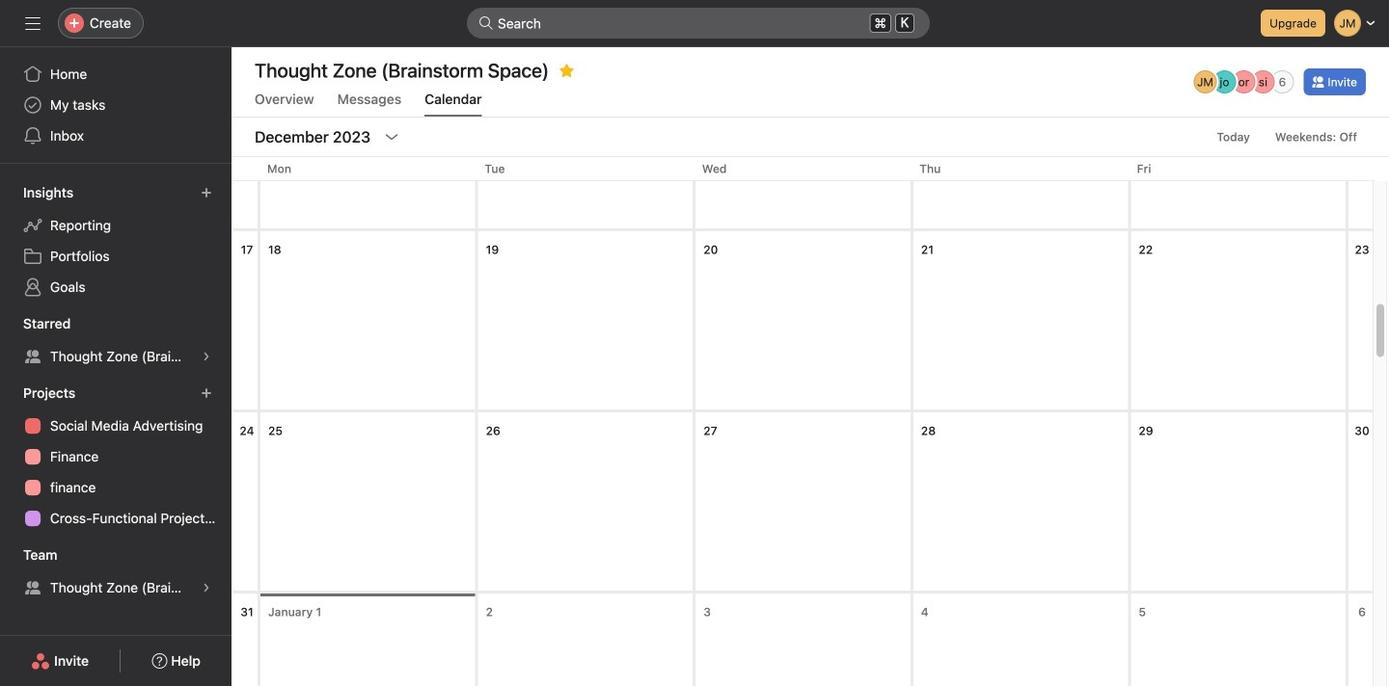 Task type: locate. For each thing, give the bounding box(es) containing it.
see details, thought zone (brainstorm space) image
[[201, 351, 212, 363], [201, 583, 212, 594]]

see details, thought zone (brainstorm space) image inside teams element
[[201, 583, 212, 594]]

1 see details, thought zone (brainstorm space) image from the top
[[201, 351, 212, 363]]

Search tasks, projects, and more text field
[[467, 8, 930, 39]]

1 vertical spatial see details, thought zone (brainstorm space) image
[[201, 583, 212, 594]]

starred element
[[0, 307, 232, 376]]

2 see details, thought zone (brainstorm space) image from the top
[[201, 583, 212, 594]]

insights element
[[0, 176, 232, 307]]

pick month image
[[384, 129, 399, 145]]

0 vertical spatial see details, thought zone (brainstorm space) image
[[201, 351, 212, 363]]

projects element
[[0, 376, 232, 538]]

global element
[[0, 47, 232, 163]]

see details, thought zone (brainstorm space) image inside starred element
[[201, 351, 212, 363]]

None field
[[467, 8, 930, 39]]



Task type: vqa. For each thing, say whether or not it's contained in the screenshot.
Add section
no



Task type: describe. For each thing, give the bounding box(es) containing it.
see details, thought zone (brainstorm space) image for starred element
[[201, 351, 212, 363]]

hide sidebar image
[[25, 15, 41, 31]]

remove from starred image
[[559, 63, 574, 78]]

teams element
[[0, 538, 232, 608]]

new project or portfolio image
[[201, 388, 212, 399]]

new insights image
[[201, 187, 212, 199]]

see details, thought zone (brainstorm space) image for teams element
[[201, 583, 212, 594]]

prominent image
[[479, 15, 494, 31]]



